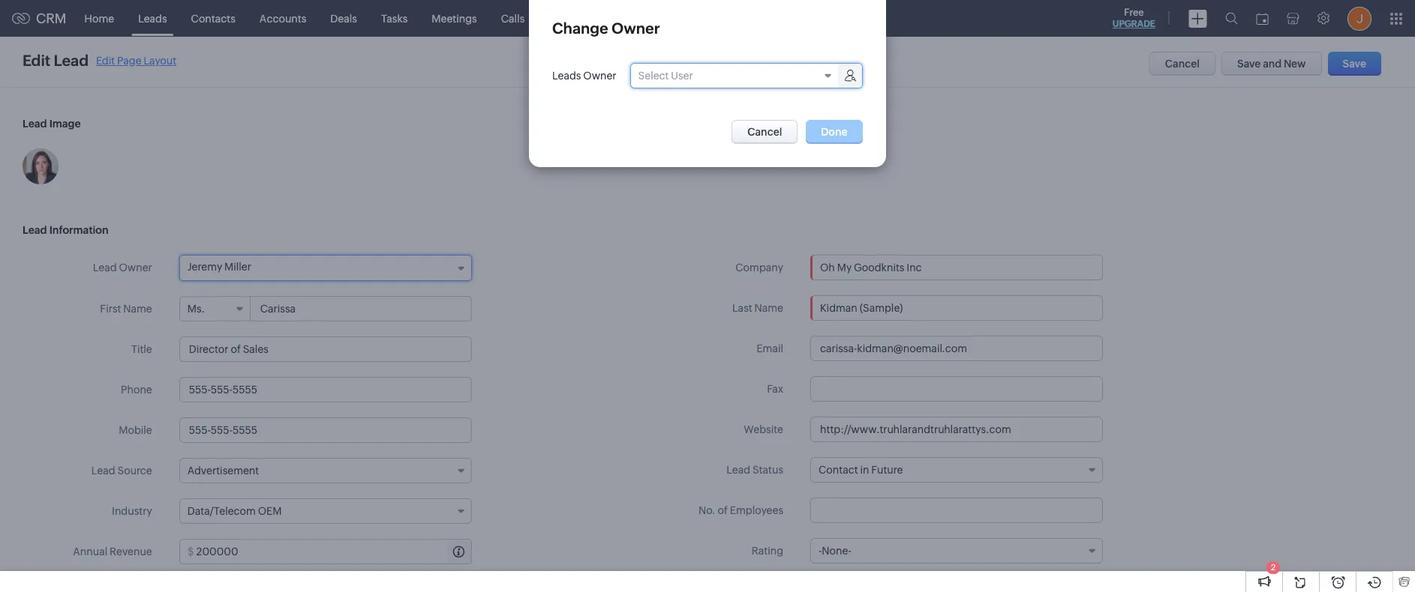 Task type: vqa. For each thing, say whether or not it's contained in the screenshot.
Signals element on the right top of page
no



Task type: locate. For each thing, give the bounding box(es) containing it.
employees
[[730, 505, 783, 517]]

1 vertical spatial cancel
[[748, 126, 782, 138]]

cancel
[[1165, 58, 1200, 70], [748, 126, 782, 138]]

2 save from the left
[[1343, 58, 1366, 70]]

campaigns link
[[599, 0, 679, 36]]

0 vertical spatial cancel
[[1165, 58, 1200, 70]]

name right last at the bottom
[[755, 302, 783, 314]]

create menu element
[[1180, 0, 1216, 36]]

leads up layout
[[138, 12, 167, 24]]

edit lead edit page layout
[[23, 52, 176, 69]]

owner up select
[[612, 20, 660, 37]]

leads for leads
[[138, 12, 167, 24]]

calls
[[501, 12, 525, 24]]

upgrade
[[1113, 19, 1156, 29]]

leads link
[[126, 0, 179, 36]]

select user
[[638, 70, 693, 82]]

cancel button down select user "field"
[[732, 120, 798, 144]]

cancel down create menu element
[[1165, 58, 1200, 70]]

lead left image
[[23, 118, 47, 130]]

profile element
[[1339, 0, 1381, 36]]

meetings
[[432, 12, 477, 24]]

lead
[[54, 52, 89, 69], [23, 118, 47, 130], [23, 224, 47, 236], [93, 262, 117, 274], [727, 465, 750, 477], [91, 465, 115, 477]]

1 horizontal spatial leads
[[552, 70, 581, 82]]

reports
[[549, 12, 587, 24]]

profile image
[[1348, 6, 1372, 30]]

0 horizontal spatial save
[[1237, 58, 1261, 70]]

save
[[1237, 58, 1261, 70], [1343, 58, 1366, 70]]

deals link
[[318, 0, 369, 36]]

lead owner
[[93, 262, 152, 274]]

1 vertical spatial cancel button
[[732, 120, 798, 144]]

contacts link
[[179, 0, 248, 36]]

None text field
[[810, 336, 1103, 362], [810, 377, 1103, 402], [179, 377, 472, 403], [179, 418, 472, 443], [196, 540, 471, 564], [810, 579, 1103, 593], [810, 336, 1103, 362], [810, 377, 1103, 402], [179, 377, 472, 403], [179, 418, 472, 443], [196, 540, 471, 564], [810, 579, 1103, 593]]

2 vertical spatial owner
[[119, 262, 152, 274]]

save and new
[[1237, 58, 1306, 70]]

name
[[755, 302, 783, 314], [123, 303, 152, 315]]

edit left page
[[96, 54, 115, 66]]

lead left source
[[91, 465, 115, 477]]

leads for leads owner
[[552, 70, 581, 82]]

cancel down select user "field"
[[748, 126, 782, 138]]

tasks
[[381, 12, 408, 24]]

0 horizontal spatial cancel
[[748, 126, 782, 138]]

owner down change owner
[[583, 70, 617, 82]]

lead status
[[727, 465, 783, 477]]

home link
[[72, 0, 126, 36]]

calls link
[[489, 0, 537, 36]]

1 save from the left
[[1237, 58, 1261, 70]]

image image
[[23, 149, 59, 185]]

edit down 'crm' link
[[23, 52, 50, 69]]

lead information
[[23, 224, 108, 236]]

industry
[[112, 506, 152, 518]]

owner for leads owner
[[583, 70, 617, 82]]

1 horizontal spatial edit
[[96, 54, 115, 66]]

jeremy miller
[[187, 261, 251, 273]]

page
[[117, 54, 142, 66]]

rating
[[752, 546, 783, 558]]

cancel button down create menu element
[[1149, 52, 1216, 76]]

save and new button
[[1222, 52, 1322, 76]]

lead down crm
[[54, 52, 89, 69]]

0 vertical spatial cancel button
[[1149, 52, 1216, 76]]

0 horizontal spatial leads
[[138, 12, 167, 24]]

lead for lead source
[[91, 465, 115, 477]]

calendar image
[[1256, 12, 1269, 24]]

0 vertical spatial owner
[[612, 20, 660, 37]]

1 vertical spatial owner
[[583, 70, 617, 82]]

edit
[[23, 52, 50, 69], [96, 54, 115, 66]]

edit page layout link
[[96, 54, 176, 66]]

1 horizontal spatial name
[[755, 302, 783, 314]]

user
[[671, 70, 693, 82]]

source
[[117, 465, 152, 477]]

1 vertical spatial leads
[[552, 70, 581, 82]]

no. of employees
[[699, 505, 783, 517]]

search image
[[1225, 12, 1238, 25]]

0 vertical spatial leads
[[138, 12, 167, 24]]

0 horizontal spatial cancel button
[[732, 120, 798, 144]]

crm
[[36, 11, 66, 26]]

search element
[[1216, 0, 1247, 37]]

leads
[[138, 12, 167, 24], [552, 70, 581, 82]]

cancel button
[[1149, 52, 1216, 76], [732, 120, 798, 144]]

name for last name
[[755, 302, 783, 314]]

lead left the information
[[23, 224, 47, 236]]

accounts
[[260, 12, 306, 24]]

mobile
[[119, 425, 152, 437]]

home
[[84, 12, 114, 24]]

leads down the "change"
[[552, 70, 581, 82]]

save down profile 'element'
[[1343, 58, 1366, 70]]

lead left status
[[727, 465, 750, 477]]

None text field
[[810, 296, 1103, 321], [251, 297, 471, 321], [179, 337, 472, 362], [810, 417, 1103, 443], [810, 498, 1103, 524], [810, 296, 1103, 321], [251, 297, 471, 321], [179, 337, 472, 362], [810, 417, 1103, 443], [810, 498, 1103, 524]]

save for save
[[1343, 58, 1366, 70]]

lead up first
[[93, 262, 117, 274]]

owner up first name at the bottom left of page
[[119, 262, 152, 274]]

save button
[[1328, 52, 1381, 76]]

owner
[[612, 20, 660, 37], [583, 70, 617, 82], [119, 262, 152, 274]]

first name
[[100, 303, 152, 315]]

deals
[[330, 12, 357, 24]]

last name
[[732, 302, 783, 314]]

0 horizontal spatial name
[[123, 303, 152, 315]]

fax
[[767, 383, 783, 395]]

name right first
[[123, 303, 152, 315]]

save left "and"
[[1237, 58, 1261, 70]]

jeremy
[[187, 261, 222, 273]]

1 horizontal spatial cancel button
[[1149, 52, 1216, 76]]

1 horizontal spatial save
[[1343, 58, 1366, 70]]



Task type: describe. For each thing, give the bounding box(es) containing it.
create menu image
[[1189, 9, 1207, 27]]

lead image
[[23, 118, 81, 130]]

company
[[736, 262, 783, 274]]

information
[[49, 224, 108, 236]]

reports link
[[537, 0, 599, 36]]

name for first name
[[123, 303, 152, 315]]

lead for lead owner
[[93, 262, 117, 274]]

change owner
[[552, 20, 660, 37]]

0 horizontal spatial edit
[[23, 52, 50, 69]]

owner for change owner
[[612, 20, 660, 37]]

tasks link
[[369, 0, 420, 36]]

free upgrade
[[1113, 7, 1156, 29]]

image
[[49, 118, 81, 130]]

edit inside 'edit lead edit page layout'
[[96, 54, 115, 66]]

campaigns
[[611, 12, 667, 24]]

and
[[1263, 58, 1282, 70]]

save for save and new
[[1237, 58, 1261, 70]]

lead source
[[91, 465, 152, 477]]

annual revenue
[[73, 546, 152, 558]]

annual
[[73, 546, 107, 558]]

1 horizontal spatial cancel
[[1165, 58, 1200, 70]]

2
[[1271, 564, 1276, 573]]

phone
[[121, 384, 152, 396]]

meetings link
[[420, 0, 489, 36]]

email
[[757, 343, 783, 355]]

lead for lead image
[[23, 118, 47, 130]]

owner for lead owner
[[119, 262, 152, 274]]

new
[[1284, 58, 1306, 70]]

free
[[1124, 7, 1144, 18]]

title
[[131, 344, 152, 356]]

select
[[638, 70, 669, 82]]

lead for lead information
[[23, 224, 47, 236]]

layout
[[144, 54, 176, 66]]

revenue
[[110, 546, 152, 558]]

change
[[552, 20, 608, 37]]

miller
[[224, 261, 251, 273]]

crm link
[[12, 11, 66, 26]]

website
[[744, 424, 783, 436]]

Select User field
[[631, 64, 862, 88]]

no.
[[699, 505, 716, 517]]

first
[[100, 303, 121, 315]]

leads owner
[[552, 70, 617, 82]]

of
[[718, 505, 728, 517]]

last
[[732, 302, 752, 314]]

status
[[753, 465, 783, 477]]

accounts link
[[248, 0, 318, 36]]

contacts
[[191, 12, 236, 24]]

lead for lead status
[[727, 465, 750, 477]]



